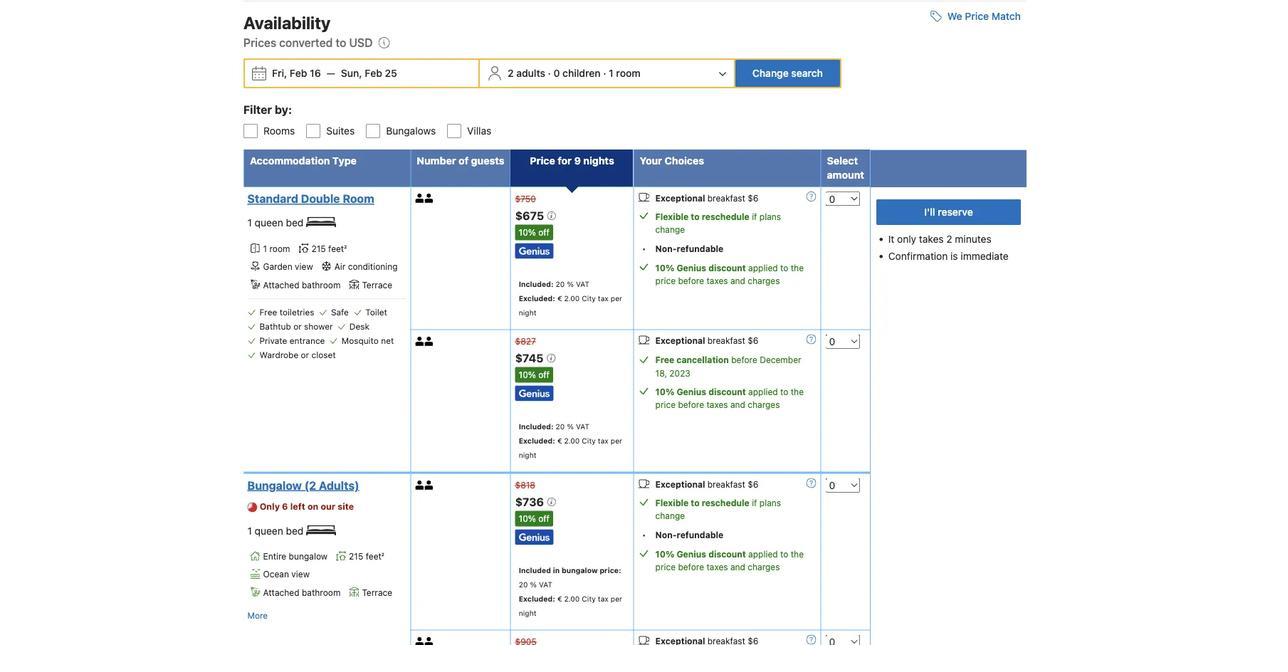 Task type: describe. For each thing, give the bounding box(es) containing it.
9
[[574, 155, 581, 167]]

$818
[[515, 480, 535, 490]]

included
[[519, 566, 551, 574]]

215 feet² for attached bathroom
[[349, 551, 384, 561]]

0
[[554, 67, 560, 79]]

garden view
[[263, 262, 313, 272]]

1 · from the left
[[548, 67, 551, 79]]

bungalow (2 adults) link
[[247, 478, 403, 492]]

2 exceptional from the top
[[655, 336, 705, 346]]

bungalow
[[247, 478, 302, 492]]

of
[[459, 155, 469, 167]]

per for $675
[[611, 294, 622, 302]]

exceptional for $736
[[655, 479, 705, 489]]

25
[[385, 67, 397, 79]]

sun,
[[341, 67, 362, 79]]

night for $736
[[519, 608, 537, 617]]

1 down the bungalow
[[247, 525, 252, 536]]

10% off. you're getting a reduced rate because this property is offering a discount.. element for $736
[[515, 511, 553, 526]]

20 for $745
[[556, 422, 565, 430]]

€ 2.00 city tax per night for $745
[[519, 436, 622, 459]]

reschedule for $736
[[702, 498, 750, 508]]

breakfast for $675
[[708, 193, 745, 203]]

€ for $745
[[557, 436, 562, 445]]

10% off. you're getting a reduced rate because this property is offering a discount.. element for $675
[[515, 224, 553, 240]]

price for 9 nights
[[530, 155, 614, 167]]

plans for $736
[[760, 498, 781, 508]]

your choices
[[640, 155, 704, 167]]

standard double room
[[247, 192, 374, 206]]

excluded: for $745
[[519, 436, 555, 445]]

accommodation type
[[250, 155, 357, 167]]

more details on meals and payment options image for $736
[[806, 478, 816, 488]]

toiletries
[[280, 307, 314, 317]]

0 vertical spatial bungalow
[[289, 551, 328, 561]]

in
[[553, 566, 560, 574]]

net
[[381, 335, 394, 345]]

garden
[[263, 262, 292, 272]]

amount
[[827, 169, 864, 181]]

genius for $675
[[677, 263, 706, 273]]

view for garden view
[[295, 262, 313, 272]]

1 up garden
[[263, 244, 267, 254]]

non- for $736
[[655, 530, 677, 540]]

change
[[753, 67, 789, 79]]

private entrance
[[260, 335, 325, 345]]

price for $736
[[655, 562, 676, 572]]

minutes
[[955, 233, 992, 245]]

free toiletries
[[260, 307, 314, 317]]

included: 20 % vat for $675
[[519, 279, 589, 288]]

$827
[[515, 336, 536, 346]]

cancellation
[[677, 355, 729, 365]]

vat inside included in bungalow price: 20 % vat
[[539, 580, 552, 588]]

fri, feb 16 button
[[266, 61, 327, 86]]

1 vertical spatial room
[[269, 244, 290, 254]]

entrance
[[290, 335, 325, 345]]

reschedule for $675
[[702, 212, 750, 222]]

2 exceptional breakfast $6 from the top
[[655, 336, 759, 346]]

tax for $736
[[598, 594, 609, 603]]

is
[[951, 250, 958, 262]]

1 1 queen bed from the top
[[247, 217, 306, 229]]

more
[[247, 610, 268, 620]]

1 bed from the top
[[286, 217, 304, 229]]

adults)
[[319, 478, 359, 492]]

per for $736
[[611, 594, 622, 603]]

• for $675
[[642, 244, 646, 254]]

immediate
[[961, 250, 1009, 262]]

18,
[[655, 368, 667, 378]]

215 feet² for air conditioning
[[311, 244, 347, 254]]

breakfast for $736
[[708, 479, 745, 489]]

2 1 queen bed from the top
[[247, 525, 306, 536]]

entire
[[263, 551, 286, 561]]

1 down standard
[[247, 217, 252, 229]]

2 feb from the left
[[365, 67, 382, 79]]

2 taxes from the top
[[707, 400, 728, 410]]

20 inside included in bungalow price: 20 % vat
[[519, 580, 528, 588]]

our
[[321, 501, 335, 511]]

number of guests
[[417, 155, 505, 167]]

private
[[260, 335, 287, 345]]

$745
[[515, 351, 546, 365]]

by:
[[275, 103, 292, 117]]

air
[[334, 262, 346, 272]]

2 and from the top
[[730, 400, 745, 410]]

it only takes 2 minutes confirmation is immediate
[[888, 233, 1009, 262]]

takes
[[919, 233, 944, 245]]

non- for $675
[[655, 244, 677, 254]]

€ for $675
[[557, 294, 562, 302]]

or for wardrobe
[[301, 350, 309, 360]]

applied to the price before taxes and charges for $675
[[655, 263, 804, 286]]

accommodation
[[250, 155, 330, 167]]

search
[[791, 67, 823, 79]]

2 charges from the top
[[748, 400, 780, 410]]

we price match
[[948, 10, 1021, 22]]

included: for $745
[[519, 422, 554, 430]]

more details on meals and payment options image
[[806, 635, 816, 645]]

% inside included in bungalow price: 20 % vat
[[530, 580, 537, 588]]

off for $675
[[538, 227, 550, 237]]

2 adults · 0 children · 1 room
[[508, 67, 641, 79]]

match
[[992, 10, 1021, 22]]

night for $745
[[519, 450, 537, 459]]

fri, feb 16 — sun, feb 25
[[272, 67, 397, 79]]

refundable for $736
[[677, 530, 724, 540]]

filter by:
[[244, 103, 292, 117]]

night for $675
[[519, 308, 537, 316]]

if for $675
[[752, 212, 757, 222]]

bungalows
[[386, 125, 436, 137]]

type
[[332, 155, 357, 167]]

2 discount from the top
[[709, 387, 746, 397]]

wardrobe
[[260, 350, 298, 360]]

desk
[[350, 321, 370, 331]]

€ 2.00 city tax per night for $675
[[519, 294, 622, 316]]

fri,
[[272, 67, 287, 79]]

refundable for $675
[[677, 244, 724, 254]]

standard
[[247, 192, 298, 206]]

only
[[260, 501, 280, 511]]

€ for $736
[[557, 594, 562, 603]]

double
[[301, 192, 340, 206]]

2 10% genius discount from the top
[[655, 387, 746, 397]]

change search
[[753, 67, 823, 79]]

if for $736
[[752, 498, 757, 508]]

applied for $675
[[748, 263, 778, 273]]

nights
[[583, 155, 614, 167]]

10% genius discount for $736
[[655, 549, 746, 559]]

free cancellation
[[655, 355, 729, 365]]

sun, feb 25 button
[[335, 61, 403, 86]]

prices
[[244, 36, 276, 50]]

charges for $675
[[748, 276, 780, 286]]

discount for $736
[[709, 549, 746, 559]]

flexible for $675
[[655, 212, 689, 222]]

shower
[[304, 321, 333, 331]]

change for $675
[[655, 224, 685, 234]]

usd
[[349, 36, 373, 50]]

closet
[[312, 350, 336, 360]]

mosquito net
[[342, 335, 394, 345]]

price:
[[600, 566, 621, 574]]

i'll reserve button
[[877, 200, 1021, 225]]

rooms
[[263, 125, 295, 137]]

2 bathroom from the top
[[302, 587, 341, 597]]

availability
[[244, 13, 331, 33]]

number
[[417, 155, 456, 167]]

vat for $745
[[576, 422, 589, 430]]

adults
[[516, 67, 545, 79]]

2 genius from the top
[[677, 387, 706, 397]]

included: 20 % vat for $745
[[519, 422, 589, 430]]

ocean view
[[263, 569, 310, 579]]

2 adults · 0 children · 1 room button
[[481, 60, 733, 87]]

suites
[[326, 125, 355, 137]]

villas
[[467, 125, 492, 137]]

1 vertical spatial price
[[530, 155, 555, 167]]

2 inside it only takes 2 minutes confirmation is immediate
[[947, 233, 952, 245]]

vat for $675
[[576, 279, 589, 288]]

2 attached bathroom from the top
[[263, 587, 341, 597]]



Task type: locate. For each thing, give the bounding box(es) containing it.
2 vertical spatial discount
[[709, 549, 746, 559]]

1 price from the top
[[655, 276, 676, 286]]

1 2.00 from the top
[[564, 294, 580, 302]]

3 city from the top
[[582, 594, 596, 603]]

feet² for terrace
[[366, 551, 384, 561]]

price left for
[[530, 155, 555, 167]]

room up garden
[[269, 244, 290, 254]]

vat
[[576, 279, 589, 288], [576, 422, 589, 430], [539, 580, 552, 588]]

view for ocean view
[[291, 569, 310, 579]]

left
[[290, 501, 305, 511]]

conditioning
[[348, 262, 398, 272]]

2 if plans change from the top
[[655, 498, 781, 521]]

3 per from the top
[[611, 594, 622, 603]]

0 horizontal spatial feet²
[[328, 244, 347, 254]]

2 attached from the top
[[263, 587, 299, 597]]

1 horizontal spatial ·
[[603, 67, 606, 79]]

converted
[[279, 36, 333, 50]]

choices
[[665, 155, 704, 167]]

16
[[310, 67, 321, 79]]

2 2.00 from the top
[[564, 436, 580, 445]]

2 refundable from the top
[[677, 530, 724, 540]]

2 breakfast from the top
[[708, 336, 745, 346]]

0 vertical spatial non-refundable
[[655, 244, 724, 254]]

charges
[[748, 276, 780, 286], [748, 400, 780, 410], [748, 562, 780, 572]]

0 vertical spatial tax
[[598, 294, 609, 302]]

more details on meals and payment options image for $675
[[806, 192, 816, 202]]

10% off down $745
[[519, 370, 550, 380]]

1 taxes from the top
[[707, 276, 728, 286]]

3 off from the top
[[538, 514, 550, 524]]

or down entrance
[[301, 350, 309, 360]]

215 feet²
[[311, 244, 347, 254], [349, 551, 384, 561]]

it
[[888, 233, 895, 245]]

0 vertical spatial view
[[295, 262, 313, 272]]

20
[[556, 279, 565, 288], [556, 422, 565, 430], [519, 580, 528, 588]]

exceptional breakfast $6 for $736
[[655, 479, 759, 489]]

1 vertical spatial excluded:
[[519, 436, 555, 445]]

10% off. you're getting a reduced rate because this property is offering a discount.. element for $745
[[515, 367, 553, 383]]

2 · from the left
[[603, 67, 606, 79]]

select
[[827, 155, 858, 167]]

attached bathroom down the ocean view
[[263, 587, 341, 597]]

1 applied from the top
[[748, 263, 778, 273]]

1 the from the top
[[791, 263, 804, 273]]

2 the from the top
[[791, 387, 804, 397]]

night down included
[[519, 608, 537, 617]]

3 exceptional breakfast $6 from the top
[[655, 479, 759, 489]]

bungalow (2 adults)
[[247, 478, 359, 492]]

off down $675 in the left top of the page
[[538, 227, 550, 237]]

genius for $736
[[677, 549, 706, 559]]

€ 2.00 city tax per night down included in bungalow price: 20 % vat
[[519, 594, 622, 617]]

1 $6 from the top
[[748, 193, 759, 203]]

0 vertical spatial bathroom
[[302, 280, 341, 290]]

0 vertical spatial vat
[[576, 279, 589, 288]]

0 vertical spatial room
[[616, 67, 641, 79]]

the for $675
[[791, 263, 804, 273]]

applied
[[748, 263, 778, 273], [748, 387, 778, 397], [748, 549, 778, 559]]

room right children at the left of the page
[[616, 67, 641, 79]]

1 more details on meals and payment options image from the top
[[806, 192, 816, 202]]

1 horizontal spatial feet²
[[366, 551, 384, 561]]

1 vertical spatial taxes
[[707, 400, 728, 410]]

3 more details on meals and payment options image from the top
[[806, 478, 816, 488]]

1 night from the top
[[519, 308, 537, 316]]

1 vertical spatial 215 feet²
[[349, 551, 384, 561]]

1 vertical spatial bungalow
[[562, 566, 598, 574]]

0 vertical spatial and
[[730, 276, 745, 286]]

3 night from the top
[[519, 608, 537, 617]]

0 vertical spatial feet²
[[328, 244, 347, 254]]

2 € from the top
[[557, 436, 562, 445]]

1 included: 20 % vat from the top
[[519, 279, 589, 288]]

1 queen bed
[[247, 217, 306, 229], [247, 525, 306, 536]]

1 genius from the top
[[677, 263, 706, 273]]

0 vertical spatial $6
[[748, 193, 759, 203]]

0 horizontal spatial price
[[530, 155, 555, 167]]

10% off down the $736
[[519, 514, 550, 524]]

attached bathroom
[[263, 280, 341, 290], [263, 587, 341, 597]]

if plans change for $675
[[655, 212, 781, 234]]

1 € from the top
[[557, 294, 562, 302]]

1 • from the top
[[642, 244, 646, 254]]

1 queen bed down standard
[[247, 217, 306, 229]]

2.00 for $675
[[564, 294, 580, 302]]

bed down standard double room
[[286, 217, 304, 229]]

tax for $745
[[598, 436, 609, 445]]

3 $6 from the top
[[748, 479, 759, 489]]

attached down the ocean view
[[263, 587, 299, 597]]

night up $827
[[519, 308, 537, 316]]

bungalow right in
[[562, 566, 598, 574]]

2 bed from the top
[[286, 525, 304, 536]]

exceptional breakfast $6 for $675
[[655, 193, 759, 203]]

non-refundable for $675
[[655, 244, 724, 254]]

bungalow inside included in bungalow price: 20 % vat
[[562, 566, 598, 574]]

2 vertical spatial exceptional breakfast $6
[[655, 479, 759, 489]]

· left 0
[[548, 67, 551, 79]]

queen down only
[[255, 525, 283, 536]]

queen down standard
[[255, 217, 283, 229]]

1 vertical spatial tax
[[598, 436, 609, 445]]

3 breakfast from the top
[[708, 479, 745, 489]]

room
[[616, 67, 641, 79], [269, 244, 290, 254]]

2 applied from the top
[[748, 387, 778, 397]]

excluded: down included
[[519, 594, 555, 603]]

flexible for $736
[[655, 498, 689, 508]]

attached bathroom down garden view
[[263, 280, 341, 290]]

1 horizontal spatial 215
[[349, 551, 363, 561]]

feb left 25
[[365, 67, 382, 79]]

view
[[295, 262, 313, 272], [291, 569, 310, 579]]

price inside dropdown button
[[965, 10, 989, 22]]

off down $745
[[538, 370, 550, 380]]

standard double room link
[[247, 192, 403, 206]]

more details on meals and payment options image
[[806, 192, 816, 202], [806, 334, 816, 344], [806, 478, 816, 488]]

flexible to reschedule for $736
[[655, 498, 750, 508]]

reschedule
[[702, 212, 750, 222], [702, 498, 750, 508]]

1 breakfast from the top
[[708, 193, 745, 203]]

0 vertical spatial city
[[582, 294, 596, 302]]

3 tax from the top
[[598, 594, 609, 603]]

guests
[[471, 155, 505, 167]]

2 plans from the top
[[760, 498, 781, 508]]

3 discount from the top
[[709, 549, 746, 559]]

0 vertical spatial € 2.00 city tax per night
[[519, 294, 622, 316]]

0 vertical spatial 1 queen bed
[[247, 217, 306, 229]]

0 horizontal spatial room
[[269, 244, 290, 254]]

to
[[336, 36, 346, 50], [691, 212, 700, 222], [780, 263, 788, 273], [780, 387, 788, 397], [691, 498, 700, 508], [780, 549, 788, 559]]

2 $6 from the top
[[748, 336, 759, 346]]

10% off. you're getting a reduced rate because this property is offering a discount.. element down $745
[[515, 367, 553, 383]]

if plans change for $736
[[655, 498, 781, 521]]

0 vertical spatial breakfast
[[708, 193, 745, 203]]

0 vertical spatial price
[[965, 10, 989, 22]]

1 vertical spatial non-
[[655, 530, 677, 540]]

more link
[[247, 608, 268, 622]]

excluded: for $736
[[519, 594, 555, 603]]

% for $745
[[567, 422, 574, 430]]

included: up $818
[[519, 422, 554, 430]]

0 vertical spatial %
[[567, 279, 574, 288]]

1 vertical spatial exceptional
[[655, 336, 705, 346]]

included: 20 % vat
[[519, 279, 589, 288], [519, 422, 589, 430]]

feet² for attached bathroom
[[328, 244, 347, 254]]

0 vertical spatial the
[[791, 263, 804, 273]]

non-refundable
[[655, 244, 724, 254], [655, 530, 724, 540]]

215
[[311, 244, 326, 254], [349, 551, 363, 561]]

city for $675
[[582, 294, 596, 302]]

2 vertical spatial taxes
[[707, 562, 728, 572]]

0 vertical spatial exceptional breakfast $6
[[655, 193, 759, 203]]

1 flexible from the top
[[655, 212, 689, 222]]

10% off
[[519, 227, 550, 237], [519, 370, 550, 380], [519, 514, 550, 524]]

price right 'we'
[[965, 10, 989, 22]]

215 feet² down site
[[349, 551, 384, 561]]

0 vertical spatial if
[[752, 212, 757, 222]]

1 vertical spatial 10% off
[[519, 370, 550, 380]]

1 charges from the top
[[748, 276, 780, 286]]

1 vertical spatial € 2.00 city tax per night
[[519, 436, 622, 459]]

0 vertical spatial free
[[260, 307, 277, 317]]

1 right children at the left of the page
[[609, 67, 614, 79]]

taxes for $736
[[707, 562, 728, 572]]

feet²
[[328, 244, 347, 254], [366, 551, 384, 561]]

3 charges from the top
[[748, 562, 780, 572]]

1 feb from the left
[[290, 67, 307, 79]]

1 city from the top
[[582, 294, 596, 302]]

€ 2.00 city tax per night up $818
[[519, 436, 622, 459]]

1 € 2.00 city tax per night from the top
[[519, 294, 622, 316]]

$750
[[515, 194, 536, 204]]

2 vertical spatial 20
[[519, 580, 528, 588]]

1 vertical spatial change
[[655, 511, 685, 521]]

group
[[232, 113, 1027, 138]]

1 10% off from the top
[[519, 227, 550, 237]]

2 price from the top
[[655, 400, 676, 410]]

€ 2.00 city tax per night up $827
[[519, 294, 622, 316]]

1 vertical spatial if plans change
[[655, 498, 781, 521]]

december
[[760, 355, 801, 365]]

0 vertical spatial refundable
[[677, 244, 724, 254]]

occupancy image
[[415, 194, 425, 203], [415, 637, 425, 645], [425, 637, 434, 645]]

0 vertical spatial charges
[[748, 276, 780, 286]]

0 vertical spatial if plans change
[[655, 212, 781, 234]]

1 vertical spatial discount
[[709, 387, 746, 397]]

3 2.00 from the top
[[564, 594, 580, 603]]

·
[[548, 67, 551, 79], [603, 67, 606, 79]]

2 vertical spatial 10% off
[[519, 514, 550, 524]]

off down the $736
[[538, 514, 550, 524]]

% for $675
[[567, 279, 574, 288]]

• for $736
[[642, 530, 646, 540]]

1 vertical spatial free
[[655, 355, 674, 365]]

toilet
[[365, 307, 387, 317]]

(2
[[304, 478, 316, 492]]

view right garden
[[295, 262, 313, 272]]

1 horizontal spatial free
[[655, 355, 674, 365]]

the
[[791, 263, 804, 273], [791, 387, 804, 397], [791, 549, 804, 559]]

3 excluded: from the top
[[519, 594, 555, 603]]

1 vertical spatial feet²
[[366, 551, 384, 561]]

215 for attached bathroom
[[349, 551, 363, 561]]

215 up garden view
[[311, 244, 326, 254]]

included: up $827
[[519, 279, 554, 288]]

10% off down $675 in the left top of the page
[[519, 227, 550, 237]]

2 vertical spatial %
[[530, 580, 537, 588]]

1 vertical spatial off
[[538, 370, 550, 380]]

$6 for $675
[[748, 193, 759, 203]]

we price match button
[[925, 4, 1027, 29]]

0 horizontal spatial feb
[[290, 67, 307, 79]]

2 vertical spatial 10% genius discount
[[655, 549, 746, 559]]

1 vertical spatial non-refundable
[[655, 530, 724, 540]]

0 horizontal spatial free
[[260, 307, 277, 317]]

bungalow
[[289, 551, 328, 561], [562, 566, 598, 574]]

1 refundable from the top
[[677, 244, 724, 254]]

1 vertical spatial applied
[[748, 387, 778, 397]]

confirmation
[[888, 250, 948, 262]]

2 terrace from the top
[[362, 587, 392, 597]]

we
[[948, 10, 962, 22]]

3 genius from the top
[[677, 549, 706, 559]]

2 included: 20 % vat from the top
[[519, 422, 589, 430]]

0 horizontal spatial ·
[[548, 67, 551, 79]]

bathroom down air
[[302, 280, 341, 290]]

i'll reserve
[[924, 206, 973, 218]]

10% off for $736
[[519, 514, 550, 524]]

free up '18,'
[[655, 355, 674, 365]]

group containing rooms
[[232, 113, 1027, 138]]

2 10% off. you're getting a reduced rate because this property is offering a discount.. element from the top
[[515, 367, 553, 383]]

0 vertical spatial night
[[519, 308, 537, 316]]

applied for $736
[[748, 549, 778, 559]]

0 vertical spatial attached bathroom
[[263, 280, 341, 290]]

site
[[338, 501, 354, 511]]

change search button
[[735, 60, 840, 87]]

bathroom down the ocean view
[[302, 587, 341, 597]]

1 attached from the top
[[263, 280, 299, 290]]

only
[[897, 233, 916, 245]]

1 if plans change from the top
[[655, 212, 781, 234]]

air conditioning
[[334, 262, 398, 272]]

2 non-refundable from the top
[[655, 530, 724, 540]]

bed
[[286, 217, 304, 229], [286, 525, 304, 536]]

or down toiletries
[[293, 321, 302, 331]]

6
[[282, 501, 288, 511]]

tax
[[598, 294, 609, 302], [598, 436, 609, 445], [598, 594, 609, 603]]

0 vertical spatial per
[[611, 294, 622, 302]]

1 queen bed down only
[[247, 525, 306, 536]]

included: for $675
[[519, 279, 554, 288]]

flexible to reschedule for $675
[[655, 212, 750, 222]]

off for $736
[[538, 514, 550, 524]]

1 vertical spatial and
[[730, 400, 745, 410]]

excluded:
[[519, 294, 555, 302], [519, 436, 555, 445], [519, 594, 555, 603]]

applied to the price before taxes and charges for $736
[[655, 549, 804, 572]]

2 included: from the top
[[519, 422, 554, 430]]

bathtub
[[260, 321, 291, 331]]

0 vertical spatial 20
[[556, 279, 565, 288]]

or
[[293, 321, 302, 331], [301, 350, 309, 360]]

0 vertical spatial reschedule
[[702, 212, 750, 222]]

feb left 16
[[290, 67, 307, 79]]

terrace
[[362, 280, 392, 290], [362, 587, 392, 597]]

2 vertical spatial charges
[[748, 562, 780, 572]]

2 vertical spatial € 2.00 city tax per night
[[519, 594, 622, 617]]

$6 for $736
[[748, 479, 759, 489]]

0 vertical spatial terrace
[[362, 280, 392, 290]]

price for $675
[[655, 276, 676, 286]]

bungalow up the ocean view
[[289, 551, 328, 561]]

on
[[308, 501, 318, 511]]

€ 2.00 city tax per night for $736
[[519, 594, 622, 617]]

per for $745
[[611, 436, 622, 445]]

and
[[730, 276, 745, 286], [730, 400, 745, 410], [730, 562, 745, 572]]

0 vertical spatial 2
[[508, 67, 514, 79]]

2 queen from the top
[[255, 525, 283, 536]]

included: 20 % vat up $818
[[519, 422, 589, 430]]

charges for $736
[[748, 562, 780, 572]]

prices converted to usd
[[244, 36, 373, 50]]

1 reschedule from the top
[[702, 212, 750, 222]]

2 vertical spatial night
[[519, 608, 537, 617]]

included: 20 % vat up $827
[[519, 279, 589, 288]]

price
[[965, 10, 989, 22], [530, 155, 555, 167]]

mosquito
[[342, 335, 379, 345]]

occupancy image
[[425, 194, 434, 203], [415, 336, 425, 346], [425, 336, 434, 346], [415, 480, 425, 489], [425, 480, 434, 489]]

2 vertical spatial excluded:
[[519, 594, 555, 603]]

0 vertical spatial more details on meals and payment options image
[[806, 192, 816, 202]]

0 vertical spatial flexible to reschedule
[[655, 212, 750, 222]]

2 more details on meals and payment options image from the top
[[806, 334, 816, 344]]

for
[[558, 155, 572, 167]]

attached down garden
[[263, 280, 299, 290]]

3 and from the top
[[730, 562, 745, 572]]

2 change from the top
[[655, 511, 685, 521]]

2 vertical spatial tax
[[598, 594, 609, 603]]

before inside the before december 18, 2023
[[731, 355, 757, 365]]

and for $736
[[730, 562, 745, 572]]

1 room
[[263, 244, 290, 254]]

3 taxes from the top
[[707, 562, 728, 572]]

1 if from the top
[[752, 212, 757, 222]]

1 vertical spatial included: 20 % vat
[[519, 422, 589, 430]]

1 vertical spatial •
[[642, 530, 646, 540]]

non-refundable for $736
[[655, 530, 724, 540]]

your
[[640, 155, 662, 167]]

2 vertical spatial the
[[791, 549, 804, 559]]

free for free cancellation
[[655, 355, 674, 365]]

included:
[[519, 279, 554, 288], [519, 422, 554, 430]]

0 vertical spatial flexible
[[655, 212, 689, 222]]

exceptional for $675
[[655, 193, 705, 203]]

excluded: up $818
[[519, 436, 555, 445]]

night up $818
[[519, 450, 537, 459]]

0 horizontal spatial 215 feet²
[[311, 244, 347, 254]]

feb
[[290, 67, 307, 79], [365, 67, 382, 79]]

0 horizontal spatial 2
[[508, 67, 514, 79]]

2 flexible from the top
[[655, 498, 689, 508]]

2 off from the top
[[538, 370, 550, 380]]

1 terrace from the top
[[362, 280, 392, 290]]

1 vertical spatial night
[[519, 450, 537, 459]]

2 night from the top
[[519, 450, 537, 459]]

1 vertical spatial if
[[752, 498, 757, 508]]

1 bathroom from the top
[[302, 280, 341, 290]]

1 queen from the top
[[255, 217, 283, 229]]

genius
[[677, 263, 706, 273], [677, 387, 706, 397], [677, 549, 706, 559]]

1 vertical spatial charges
[[748, 400, 780, 410]]

2 vertical spatial city
[[582, 594, 596, 603]]

1 attached bathroom from the top
[[263, 280, 341, 290]]

only 6 left on our site
[[260, 501, 354, 511]]

10% off for $675
[[519, 227, 550, 237]]

2 city from the top
[[582, 436, 596, 445]]

2 up the 'is'
[[947, 233, 952, 245]]

1 vertical spatial $6
[[748, 336, 759, 346]]

2.00 for $736
[[564, 594, 580, 603]]

10% genius discount for $675
[[655, 263, 746, 273]]

discount for $675
[[709, 263, 746, 273]]

1 vertical spatial 1 queen bed
[[247, 525, 306, 536]]

0 vertical spatial included:
[[519, 279, 554, 288]]

10% off. you're getting a reduced rate because this property is offering a discount.. element down $675 in the left top of the page
[[515, 224, 553, 240]]

room inside dropdown button
[[616, 67, 641, 79]]

room
[[343, 192, 374, 206]]

2 inside dropdown button
[[508, 67, 514, 79]]

tax for $675
[[598, 294, 609, 302]]

change for $736
[[655, 511, 685, 521]]

0 vertical spatial bed
[[286, 217, 304, 229]]

excluded: up $827
[[519, 294, 555, 302]]

215 down site
[[349, 551, 363, 561]]

1 exceptional from the top
[[655, 193, 705, 203]]

1 vertical spatial €
[[557, 436, 562, 445]]

2 reschedule from the top
[[702, 498, 750, 508]]

1 change from the top
[[655, 224, 685, 234]]

1 horizontal spatial price
[[965, 10, 989, 22]]

215 feet² up air
[[311, 244, 347, 254]]

2 per from the top
[[611, 436, 622, 445]]

city for $736
[[582, 594, 596, 603]]

price
[[655, 276, 676, 286], [655, 400, 676, 410], [655, 562, 676, 572]]

2 vertical spatial $6
[[748, 479, 759, 489]]

1 vertical spatial 10% genius discount
[[655, 387, 746, 397]]

2.00 for $745
[[564, 436, 580, 445]]

10% off. you're getting a reduced rate because this property is offering a discount.. element down the $736
[[515, 511, 553, 526]]

1 vertical spatial flexible to reschedule
[[655, 498, 750, 508]]

free up "bathtub" on the left of page
[[260, 307, 277, 317]]

free for free toiletries
[[260, 307, 277, 317]]

10%
[[519, 227, 536, 237], [655, 263, 675, 273], [519, 370, 536, 380], [655, 387, 675, 397], [519, 514, 536, 524], [655, 549, 675, 559]]

flexible to reschedule
[[655, 212, 750, 222], [655, 498, 750, 508]]

0 vertical spatial or
[[293, 321, 302, 331]]

and for $675
[[730, 276, 745, 286]]

view down entire bungalow
[[291, 569, 310, 579]]

2 non- from the top
[[655, 530, 677, 540]]

1 included: from the top
[[519, 279, 554, 288]]

0 vertical spatial applied to the price before taxes and charges
[[655, 263, 804, 286]]

applied to the price before taxes and charges
[[655, 263, 804, 286], [655, 387, 804, 410], [655, 549, 804, 572]]

1 off from the top
[[538, 227, 550, 237]]

bed down the left
[[286, 525, 304, 536]]

1 vertical spatial 2.00
[[564, 436, 580, 445]]

exceptional
[[655, 193, 705, 203], [655, 336, 705, 346], [655, 479, 705, 489]]

1 inside dropdown button
[[609, 67, 614, 79]]

3 10% genius discount from the top
[[655, 549, 746, 559]]

1 non-refundable from the top
[[655, 244, 724, 254]]

2 10% off from the top
[[519, 370, 550, 380]]

1 horizontal spatial feb
[[365, 67, 382, 79]]

10% off for $745
[[519, 370, 550, 380]]

2 • from the top
[[642, 530, 646, 540]]

0 vertical spatial applied
[[748, 263, 778, 273]]

0 vertical spatial non-
[[655, 244, 677, 254]]

$675
[[515, 209, 547, 222]]

215 for air conditioning
[[311, 244, 326, 254]]

10% off. you're getting a reduced rate because this property is offering a discount.. element
[[515, 224, 553, 240], [515, 367, 553, 383], [515, 511, 553, 526]]

the for $736
[[791, 549, 804, 559]]

3 applied to the price before taxes and charges from the top
[[655, 549, 804, 572]]

1 tax from the top
[[598, 294, 609, 302]]

included in bungalow price: 20 % vat
[[519, 566, 621, 588]]

off for $745
[[538, 370, 550, 380]]

city for $745
[[582, 436, 596, 445]]

1 exceptional breakfast $6 from the top
[[655, 193, 759, 203]]

or for bathtub
[[293, 321, 302, 331]]

· right children at the left of the page
[[603, 67, 606, 79]]

1 vertical spatial per
[[611, 436, 622, 445]]

0 vertical spatial genius
[[677, 263, 706, 273]]

—
[[327, 67, 335, 79]]

taxes for $675
[[707, 276, 728, 286]]

2 left adults
[[508, 67, 514, 79]]

2 excluded: from the top
[[519, 436, 555, 445]]

0 vertical spatial taxes
[[707, 276, 728, 286]]

20 for $675
[[556, 279, 565, 288]]

1 applied to the price before taxes and charges from the top
[[655, 263, 804, 286]]

1 excluded: from the top
[[519, 294, 555, 302]]

2 applied to the price before taxes and charges from the top
[[655, 387, 804, 410]]

per
[[611, 294, 622, 302], [611, 436, 622, 445], [611, 594, 622, 603]]

2 € 2.00 city tax per night from the top
[[519, 436, 622, 459]]

exceptional breakfast $6
[[655, 193, 759, 203], [655, 336, 759, 346], [655, 479, 759, 489]]

plans for $675
[[760, 212, 781, 222]]

$736
[[515, 495, 547, 509]]



Task type: vqa. For each thing, say whether or not it's contained in the screenshot.
Time
no



